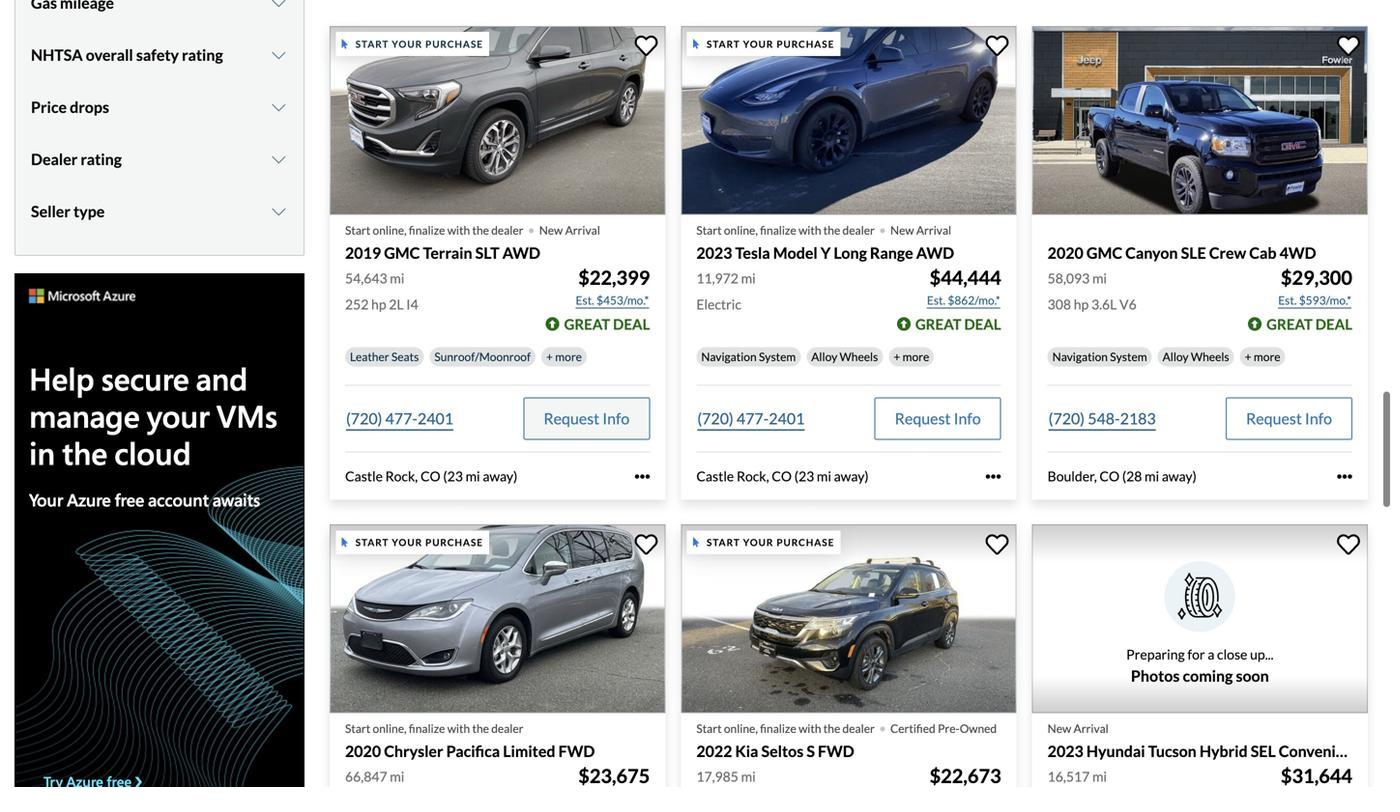 Task type: describe. For each thing, give the bounding box(es) containing it.
3 away) from the left
[[1162, 468, 1197, 485]]

long
[[834, 243, 867, 262]]

s
[[807, 742, 815, 761]]

rating inside dropdown button
[[81, 150, 122, 169]]

mouse pointer image
[[342, 39, 348, 49]]

(720) 477-2401 button for $22,399
[[345, 398, 454, 440]]

start inside start online, finalize with the dealer · certified pre-owned 2022 kia seltos s fwd
[[696, 722, 722, 736]]

· for $22,399
[[527, 211, 535, 246]]

3.6l
[[1091, 296, 1117, 313]]

2183
[[1120, 409, 1156, 428]]

online, for 2022
[[724, 722, 758, 736]]

new arrival 2023 hyundai tucson hybrid sel convenience aw
[[1048, 722, 1392, 761]]

pre-
[[938, 722, 960, 736]]

great for $44,444
[[915, 316, 962, 333]]

gmc inside start online, finalize with the dealer · new arrival 2019 gmc terrain slt awd
[[384, 243, 420, 262]]

308
[[1048, 296, 1071, 313]]

arrival inside new arrival 2023 hyundai tucson hybrid sel convenience aw
[[1074, 722, 1109, 736]]

tucson
[[1148, 742, 1197, 761]]

request info for $44,444
[[895, 409, 981, 428]]

arrival for $44,444
[[916, 223, 951, 237]]

overall
[[86, 46, 133, 65]]

start inside start online, finalize with the dealer · new arrival 2019 gmc terrain slt awd
[[345, 223, 371, 237]]

dealer rating button
[[31, 136, 288, 184]]

aw
[[1371, 742, 1392, 761]]

sle
[[1181, 243, 1206, 262]]

dealer
[[31, 150, 78, 169]]

terrain
[[423, 243, 472, 262]]

chevron down image
[[269, 48, 288, 63]]

58,093
[[1048, 270, 1090, 287]]

1 navigation system from the left
[[701, 350, 796, 364]]

new for $44,444
[[890, 223, 914, 237]]

start online, finalize with the dealer 2020 chrysler pacifica limited fwd
[[345, 722, 595, 761]]

the for gmc
[[472, 223, 489, 237]]

3 request info button from the left
[[1226, 398, 1353, 440]]

58,093 mi 308 hp 3.6l v6
[[1048, 270, 1137, 313]]

2020 gmc canyon sle crew cab 4wd
[[1048, 243, 1316, 262]]

+ for $22,399
[[546, 350, 553, 364]]

with for gmc
[[447, 223, 470, 237]]

+ more for $22,399
[[546, 350, 582, 364]]

leather seats
[[350, 350, 419, 364]]

mi for 16,517 mi
[[1092, 769, 1107, 786]]

y
[[821, 243, 831, 262]]

2 alloy wheels from the left
[[1163, 350, 1229, 364]]

2401 for $44,444
[[769, 409, 805, 428]]

price drops button
[[31, 83, 288, 132]]

with for fwd
[[447, 722, 470, 736]]

54,643
[[345, 270, 387, 287]]

co for $44,444
[[772, 468, 792, 485]]

3 + more from the left
[[1245, 350, 1281, 364]]

2023 inside start online, finalize with the dealer · new arrival 2023 tesla model y long range awd
[[696, 243, 732, 262]]

(720) 548-2183 button
[[1048, 398, 1157, 440]]

castle rock, co (23 mi away) for $44,444
[[696, 468, 869, 485]]

tesla
[[735, 243, 770, 262]]

· inside start online, finalize with the dealer · certified pre-owned 2022 kia seltos s fwd
[[879, 710, 887, 745]]

est. $453/mo.* button
[[575, 291, 650, 310]]

electric
[[696, 296, 741, 313]]

ellipsis h image for castle rock, co (23 mi away)
[[986, 469, 1001, 485]]

est. $593/mo.* button
[[1277, 291, 1353, 310]]

more for $44,444
[[903, 350, 929, 364]]

1 chevron down image from the top
[[269, 0, 288, 11]]

great deal for $44,444
[[915, 316, 1001, 333]]

$29,300 est. $593/mo.*
[[1278, 266, 1353, 307]]

sel
[[1251, 742, 1276, 761]]

$44,444
[[930, 266, 1001, 290]]

silver 2023 tesla model y long range awd suv / crossover all-wheel drive 1-speed automatic image
[[681, 26, 1017, 215]]

11,972
[[696, 270, 739, 287]]

cab
[[1249, 243, 1277, 262]]

fwd inside start online, finalize with the dealer · certified pre-owned 2022 kia seltos s fwd
[[818, 742, 854, 761]]

great deal for $22,399
[[564, 316, 650, 333]]

type
[[73, 202, 105, 221]]

66,847
[[345, 769, 387, 786]]

(23 for $44,444
[[794, 468, 814, 485]]

leather
[[350, 350, 389, 364]]

3 co from the left
[[1100, 468, 1120, 485]]

nhtsa overall safety rating
[[31, 46, 223, 65]]

pacifica
[[446, 742, 500, 761]]

deal for $22,399
[[613, 316, 650, 333]]

rock, for $22,399
[[385, 468, 418, 485]]

convenience
[[1279, 742, 1369, 761]]

new inside new arrival 2023 hyundai tucson hybrid sel convenience aw
[[1048, 722, 1071, 736]]

your for 2020 chrysler pacifica limited fwd
[[392, 537, 423, 549]]

castle rock, co (23 mi away) for $22,399
[[345, 468, 518, 485]]

the for tesla
[[824, 223, 840, 237]]

2 alloy from the left
[[1163, 350, 1189, 364]]

purchase for 2022 kia seltos s fwd
[[777, 537, 835, 549]]

start online, finalize with the dealer · certified pre-owned 2022 kia seltos s fwd
[[696, 710, 997, 761]]

(720) 477-2401 button for $44,444
[[696, 398, 806, 440]]

with for 2022
[[799, 722, 821, 736]]

start inside start online, finalize with the dealer 2020 chrysler pacifica limited fwd
[[345, 722, 371, 736]]

est. for $22,399
[[576, 293, 594, 307]]

mi for 54,643 mi 252 hp 2l i4
[[390, 270, 404, 287]]

boulder, co (28 mi away)
[[1048, 468, 1197, 485]]

ellipsis h image
[[635, 469, 650, 485]]

finalize for fwd
[[409, 722, 445, 736]]

with for tesla
[[799, 223, 821, 237]]

cherry black 2022 kia seltos s fwd suv / crossover front-wheel drive automatic image
[[681, 525, 1017, 714]]

16,517 mi
[[1048, 769, 1107, 786]]

dealer for tesla
[[843, 223, 875, 237]]

2022
[[696, 742, 732, 761]]

limited
[[503, 742, 555, 761]]

your for 2023 tesla model y long range awd
[[743, 38, 774, 50]]

price
[[31, 98, 67, 117]]

billet silver metallic clearcoat 2020 chrysler pacifica limited fwd minivan front-wheel drive 9-speed automatic image
[[330, 525, 665, 714]]

nhtsa overall safety rating button
[[31, 31, 288, 79]]

(23 for $22,399
[[443, 468, 463, 485]]

4wd
[[1280, 243, 1316, 262]]

$862/mo.*
[[948, 293, 1000, 307]]

kia
[[735, 742, 758, 761]]

2 navigation from the left
[[1053, 350, 1108, 364]]

· for $44,444
[[879, 211, 887, 246]]

54,643 mi 252 hp 2l i4
[[345, 270, 418, 313]]

(28
[[1122, 468, 1142, 485]]

ellipsis h image for boulder, co (28 mi away)
[[1337, 469, 1353, 485]]

rating inside dropdown button
[[182, 46, 223, 65]]

hyundai
[[1087, 742, 1145, 761]]

dealer for fwd
[[491, 722, 524, 736]]

hybrid
[[1200, 742, 1248, 761]]

(720) 548-2183
[[1049, 409, 1156, 428]]

finalize for gmc
[[409, 223, 445, 237]]

request info for $22,399
[[544, 409, 630, 428]]

dealer for gmc
[[491, 223, 524, 237]]

arrival for $22,399
[[565, 223, 600, 237]]

finalize for tesla
[[760, 223, 796, 237]]

est. for $44,444
[[927, 293, 946, 307]]

(720) 477-2401 for $22,399
[[346, 409, 453, 428]]

548-
[[1088, 409, 1120, 428]]

16,517
[[1048, 769, 1090, 786]]

the for fwd
[[472, 722, 489, 736]]

seats
[[391, 350, 419, 364]]

2019
[[345, 243, 381, 262]]

2023 inside new arrival 2023 hyundai tucson hybrid sel convenience aw
[[1048, 742, 1084, 761]]

(720) for $44,444
[[697, 409, 734, 428]]

nhtsa
[[31, 46, 83, 65]]

great deal for $29,300
[[1267, 316, 1353, 333]]

dealer rating
[[31, 150, 122, 169]]



Task type: vqa. For each thing, say whether or not it's contained in the screenshot.
'2024'
no



Task type: locate. For each thing, give the bounding box(es) containing it.
finalize inside start online, finalize with the dealer 2020 chrysler pacifica limited fwd
[[409, 722, 445, 736]]

·
[[527, 211, 535, 246], [879, 211, 887, 246], [879, 710, 887, 745]]

0 horizontal spatial (23
[[443, 468, 463, 485]]

0 horizontal spatial info
[[603, 409, 630, 428]]

system
[[759, 350, 796, 364], [1110, 350, 1147, 364]]

chevron down image for rating
[[269, 152, 288, 167]]

arrival inside start online, finalize with the dealer · new arrival 2019 gmc terrain slt awd
[[565, 223, 600, 237]]

2 request from the left
[[895, 409, 951, 428]]

vehicle photo unavailable image
[[1032, 525, 1368, 714]]

(720) for $22,399
[[346, 409, 382, 428]]

$44,444 est. $862/mo.*
[[927, 266, 1001, 307]]

1 horizontal spatial rock,
[[737, 468, 769, 485]]

hp for $22,399
[[371, 296, 386, 313]]

3 chevron down image from the top
[[269, 152, 288, 167]]

finalize up chrysler
[[409, 722, 445, 736]]

(720) inside "button"
[[1049, 409, 1085, 428]]

0 vertical spatial 2023
[[696, 243, 732, 262]]

the for 2022
[[824, 722, 840, 736]]

1 horizontal spatial new
[[890, 223, 914, 237]]

navigation
[[701, 350, 757, 364], [1053, 350, 1108, 364]]

1 horizontal spatial more
[[903, 350, 929, 364]]

finalize up seltos
[[760, 722, 796, 736]]

your
[[392, 38, 423, 50], [743, 38, 774, 50], [392, 537, 423, 549], [743, 537, 774, 549]]

est. down $44,444
[[927, 293, 946, 307]]

canyon
[[1125, 243, 1178, 262]]

request info
[[544, 409, 630, 428], [895, 409, 981, 428], [1246, 409, 1332, 428]]

2 awd from the left
[[916, 243, 954, 262]]

mi for 17,985 mi
[[741, 769, 756, 786]]

great deal down est. $453/mo.* button in the left of the page
[[564, 316, 650, 333]]

0 horizontal spatial ellipsis h image
[[986, 469, 1001, 485]]

0 horizontal spatial 2020
[[345, 742, 381, 761]]

dealer left certified
[[843, 722, 875, 736]]

mi inside 58,093 mi 308 hp 3.6l v6
[[1092, 270, 1107, 287]]

3 request info from the left
[[1246, 409, 1332, 428]]

away) for $44,444
[[834, 468, 869, 485]]

more
[[555, 350, 582, 364], [903, 350, 929, 364], [1254, 350, 1281, 364]]

3 est. from the left
[[1278, 293, 1297, 307]]

1 horizontal spatial 2023
[[1048, 742, 1084, 761]]

1 request info from the left
[[544, 409, 630, 428]]

2 chevron down image from the top
[[269, 100, 288, 115]]

0 horizontal spatial great
[[564, 316, 610, 333]]

2 fwd from the left
[[818, 742, 854, 761]]

start
[[355, 38, 389, 50], [707, 38, 740, 50], [345, 223, 371, 237], [696, 223, 722, 237], [355, 537, 389, 549], [707, 537, 740, 549], [345, 722, 371, 736], [696, 722, 722, 736]]

3 great deal from the left
[[1267, 316, 1353, 333]]

1 horizontal spatial 477-
[[737, 409, 769, 428]]

2023
[[696, 243, 732, 262], [1048, 742, 1084, 761]]

great down est. $862/mo.* button
[[915, 316, 962, 333]]

finalize up terrain at left
[[409, 223, 445, 237]]

mi
[[390, 270, 404, 287], [741, 270, 756, 287], [1092, 270, 1107, 287], [466, 468, 480, 485], [817, 468, 831, 485], [1145, 468, 1159, 485], [390, 769, 404, 786], [741, 769, 756, 786], [1092, 769, 1107, 786]]

online, up the tesla
[[724, 223, 758, 237]]

3 more from the left
[[1254, 350, 1281, 364]]

1 horizontal spatial (23
[[794, 468, 814, 485]]

v6
[[1120, 296, 1137, 313]]

0 horizontal spatial 2401
[[418, 409, 453, 428]]

2 horizontal spatial (720)
[[1049, 409, 1085, 428]]

finalize for 2022
[[760, 722, 796, 736]]

$453/mo.*
[[597, 293, 649, 307]]

0 horizontal spatial new
[[539, 223, 563, 237]]

seller
[[31, 202, 70, 221]]

request info button for $44,444
[[875, 398, 1001, 440]]

start your purchase for 2020 chrysler pacifica limited fwd
[[355, 537, 483, 549]]

2l
[[389, 296, 404, 313]]

$22,399
[[578, 266, 650, 290]]

0 horizontal spatial gmc
[[384, 243, 420, 262]]

purchase for 2023 tesla model y long range awd
[[777, 38, 835, 50]]

1 horizontal spatial + more
[[894, 350, 929, 364]]

1 vertical spatial 2023
[[1048, 742, 1084, 761]]

request for $22,399
[[544, 409, 600, 428]]

navigation down 308
[[1053, 350, 1108, 364]]

chevron down image inside price drops dropdown button
[[269, 100, 288, 115]]

new inside start online, finalize with the dealer · new arrival 2019 gmc terrain slt awd
[[539, 223, 563, 237]]

1 hp from the left
[[371, 296, 386, 313]]

1 (720) 477-2401 from the left
[[346, 409, 453, 428]]

0 horizontal spatial deal
[[613, 316, 650, 333]]

66,847 mi
[[345, 769, 404, 786]]

2 2401 from the left
[[769, 409, 805, 428]]

away) for $22,399
[[483, 468, 518, 485]]

castle for $44,444
[[696, 468, 734, 485]]

fwd right limited
[[558, 742, 595, 761]]

2 rock, from the left
[[737, 468, 769, 485]]

request
[[544, 409, 600, 428], [895, 409, 951, 428], [1246, 409, 1302, 428]]

1 477- from the left
[[385, 409, 418, 428]]

est. inside $22,399 est. $453/mo.*
[[576, 293, 594, 307]]

(720) 477-2401 for $44,444
[[697, 409, 805, 428]]

+ more down est. $593/mo.* button
[[1245, 350, 1281, 364]]

1 horizontal spatial alloy wheels
[[1163, 350, 1229, 364]]

deal down $862/mo.*
[[964, 316, 1001, 333]]

request for $44,444
[[895, 409, 951, 428]]

more down est. $453/mo.* button in the left of the page
[[555, 350, 582, 364]]

dealer up slt at left
[[491, 223, 524, 237]]

your for 2019 gmc terrain slt awd
[[392, 38, 423, 50]]

3 great from the left
[[1267, 316, 1313, 333]]

0 horizontal spatial more
[[555, 350, 582, 364]]

2 great from the left
[[915, 316, 962, 333]]

1 great from the left
[[564, 316, 610, 333]]

mi inside 54,643 mi 252 hp 2l i4
[[390, 270, 404, 287]]

0 horizontal spatial (720) 477-2401
[[346, 409, 453, 428]]

1 2401 from the left
[[418, 409, 453, 428]]

1 alloy from the left
[[811, 350, 837, 364]]

hp for $29,300
[[1074, 296, 1089, 313]]

1 (23 from the left
[[443, 468, 463, 485]]

0 horizontal spatial request info
[[544, 409, 630, 428]]

1 horizontal spatial navigation system
[[1053, 350, 1147, 364]]

1 great deal from the left
[[564, 316, 650, 333]]

0 vertical spatial 2020
[[1048, 243, 1084, 262]]

2 horizontal spatial request
[[1246, 409, 1302, 428]]

0 horizontal spatial 2023
[[696, 243, 732, 262]]

· left certified
[[879, 710, 887, 745]]

alloy
[[811, 350, 837, 364], [1163, 350, 1189, 364]]

17,985
[[696, 769, 739, 786]]

info for $44,444
[[954, 409, 981, 428]]

1 co from the left
[[421, 468, 441, 485]]

model
[[773, 243, 818, 262]]

2 horizontal spatial deal
[[1316, 316, 1353, 333]]

0 vertical spatial rating
[[182, 46, 223, 65]]

start online, finalize with the dealer · new arrival 2019 gmc terrain slt awd
[[345, 211, 600, 262]]

2 horizontal spatial +
[[1245, 350, 1252, 364]]

1 horizontal spatial (720)
[[697, 409, 734, 428]]

2020 inside start online, finalize with the dealer 2020 chrysler pacifica limited fwd
[[345, 742, 381, 761]]

gmc right 2019 at left
[[384, 243, 420, 262]]

1 alloy wheels from the left
[[811, 350, 878, 364]]

graphite gray metallic 2019 gmc terrain slt awd suv / crossover four-wheel drive 9-speed automatic image
[[330, 26, 665, 215]]

1 + from the left
[[546, 350, 553, 364]]

with inside start online, finalize with the dealer · new arrival 2019 gmc terrain slt awd
[[447, 223, 470, 237]]

11,972 mi electric
[[696, 270, 756, 313]]

2 horizontal spatial more
[[1254, 350, 1281, 364]]

0 horizontal spatial +
[[546, 350, 553, 364]]

2 request info from the left
[[895, 409, 981, 428]]

1 vertical spatial rating
[[81, 150, 122, 169]]

with inside start online, finalize with the dealer · certified pre-owned 2022 kia seltos s fwd
[[799, 722, 821, 736]]

start your purchase for 2022 kia seltos s fwd
[[707, 537, 835, 549]]

finalize inside start online, finalize with the dealer · new arrival 2019 gmc terrain slt awd
[[409, 223, 445, 237]]

chevron down image inside seller type dropdown button
[[269, 204, 288, 220]]

fwd inside start online, finalize with the dealer 2020 chrysler pacifica limited fwd
[[558, 742, 595, 761]]

1 navigation from the left
[[701, 350, 757, 364]]

2 castle rock, co (23 mi away) from the left
[[696, 468, 869, 485]]

great
[[564, 316, 610, 333], [915, 316, 962, 333], [1267, 316, 1313, 333]]

start online, finalize with the dealer · new arrival 2023 tesla model y long range awd
[[696, 211, 954, 262]]

hp inside 58,093 mi 308 hp 3.6l v6
[[1074, 296, 1089, 313]]

$29,300
[[1281, 266, 1353, 290]]

2 horizontal spatial + more
[[1245, 350, 1281, 364]]

new inside start online, finalize with the dealer · new arrival 2023 tesla model y long range awd
[[890, 223, 914, 237]]

hp
[[371, 296, 386, 313], [1074, 296, 1089, 313]]

online, inside start online, finalize with the dealer · new arrival 2023 tesla model y long range awd
[[724, 223, 758, 237]]

price drops
[[31, 98, 109, 117]]

1 (720) 477-2401 button from the left
[[345, 398, 454, 440]]

1 system from the left
[[759, 350, 796, 364]]

with
[[447, 223, 470, 237], [799, 223, 821, 237], [447, 722, 470, 736], [799, 722, 821, 736]]

0 horizontal spatial awd
[[502, 243, 540, 262]]

3 request from the left
[[1246, 409, 1302, 428]]

0 horizontal spatial (720)
[[346, 409, 382, 428]]

0 horizontal spatial request
[[544, 409, 600, 428]]

0 horizontal spatial hp
[[371, 296, 386, 313]]

2 + from the left
[[894, 350, 900, 364]]

great for $29,300
[[1267, 316, 1313, 333]]

2 castle from the left
[[696, 468, 734, 485]]

1 horizontal spatial away)
[[834, 468, 869, 485]]

great deal
[[564, 316, 650, 333], [915, 316, 1001, 333], [1267, 316, 1353, 333]]

mi for 66,847 mi
[[390, 769, 404, 786]]

onyx black 2020 gmc canyon sle crew cab 4wd pickup truck four-wheel drive 8-speed automatic image
[[1032, 26, 1368, 215]]

1 + more from the left
[[546, 350, 582, 364]]

rating right safety
[[182, 46, 223, 65]]

2 co from the left
[[772, 468, 792, 485]]

1 horizontal spatial awd
[[916, 243, 954, 262]]

seller type
[[31, 202, 105, 221]]

0 horizontal spatial away)
[[483, 468, 518, 485]]

online, up 2019 at left
[[373, 223, 407, 237]]

hp left 2l
[[371, 296, 386, 313]]

ellipsis h image
[[986, 469, 1001, 485], [1337, 469, 1353, 485]]

2401
[[418, 409, 453, 428], [769, 409, 805, 428]]

1 horizontal spatial co
[[772, 468, 792, 485]]

finalize inside start online, finalize with the dealer · new arrival 2023 tesla model y long range awd
[[760, 223, 796, 237]]

info for $22,399
[[603, 409, 630, 428]]

castle rock, co (23 mi away)
[[345, 468, 518, 485], [696, 468, 869, 485]]

2 est. from the left
[[927, 293, 946, 307]]

2 horizontal spatial great deal
[[1267, 316, 1353, 333]]

great for $22,399
[[564, 316, 610, 333]]

2 gmc from the left
[[1087, 243, 1123, 262]]

1 horizontal spatial (720) 477-2401
[[697, 409, 805, 428]]

chevron down image inside "dealer rating" dropdown button
[[269, 152, 288, 167]]

dealer inside start online, finalize with the dealer · new arrival 2023 tesla model y long range awd
[[843, 223, 875, 237]]

2 horizontal spatial great
[[1267, 316, 1313, 333]]

2 horizontal spatial new
[[1048, 722, 1071, 736]]

2 wheels from the left
[[1191, 350, 1229, 364]]

0 horizontal spatial alloy
[[811, 350, 837, 364]]

dealer inside start online, finalize with the dealer 2020 chrysler pacifica limited fwd
[[491, 722, 524, 736]]

awd
[[502, 243, 540, 262], [916, 243, 954, 262]]

more for $22,399
[[555, 350, 582, 364]]

castle for $22,399
[[345, 468, 383, 485]]

1 more from the left
[[555, 350, 582, 364]]

online, for gmc
[[373, 223, 407, 237]]

1 request info button from the left
[[523, 398, 650, 440]]

1 horizontal spatial ellipsis h image
[[1337, 469, 1353, 485]]

0 horizontal spatial (720) 477-2401 button
[[345, 398, 454, 440]]

1 horizontal spatial request info button
[[875, 398, 1001, 440]]

1 wheels from the left
[[840, 350, 878, 364]]

est.
[[576, 293, 594, 307], [927, 293, 946, 307], [1278, 293, 1297, 307]]

est. inside $44,444 est. $862/mo.*
[[927, 293, 946, 307]]

online, up chrysler
[[373, 722, 407, 736]]

1 horizontal spatial great
[[915, 316, 962, 333]]

1 awd from the left
[[502, 243, 540, 262]]

$22,399 est. $453/mo.*
[[576, 266, 650, 307]]

finalize inside start online, finalize with the dealer · certified pre-owned 2022 kia seltos s fwd
[[760, 722, 796, 736]]

with up s
[[799, 722, 821, 736]]

the inside start online, finalize with the dealer · new arrival 2019 gmc terrain slt awd
[[472, 223, 489, 237]]

rating
[[182, 46, 223, 65], [81, 150, 122, 169]]

1 horizontal spatial great deal
[[915, 316, 1001, 333]]

awd inside start online, finalize with the dealer · new arrival 2019 gmc terrain slt awd
[[502, 243, 540, 262]]

advertisement region
[[15, 274, 305, 788]]

252
[[345, 296, 369, 313]]

2 horizontal spatial co
[[1100, 468, 1120, 485]]

certified
[[890, 722, 936, 736]]

deal down the $593/mo.*
[[1316, 316, 1353, 333]]

more down est. $862/mo.* button
[[903, 350, 929, 364]]

3 info from the left
[[1305, 409, 1332, 428]]

chevron down image for type
[[269, 204, 288, 220]]

2 more from the left
[[903, 350, 929, 364]]

1 horizontal spatial wheels
[[1191, 350, 1229, 364]]

online, inside start online, finalize with the dealer · new arrival 2019 gmc terrain slt awd
[[373, 223, 407, 237]]

2 (23 from the left
[[794, 468, 814, 485]]

2 horizontal spatial away)
[[1162, 468, 1197, 485]]

fwd
[[558, 742, 595, 761], [818, 742, 854, 761]]

· right long
[[879, 211, 887, 246]]

1 horizontal spatial 2020
[[1048, 243, 1084, 262]]

co
[[421, 468, 441, 485], [772, 468, 792, 485], [1100, 468, 1120, 485]]

+ more
[[546, 350, 582, 364], [894, 350, 929, 364], [1245, 350, 1281, 364]]

2023 up 11,972 at top
[[696, 243, 732, 262]]

2 (720) from the left
[[697, 409, 734, 428]]

· right slt at left
[[527, 211, 535, 246]]

online, inside start online, finalize with the dealer · certified pre-owned 2022 kia seltos s fwd
[[724, 722, 758, 736]]

the left certified
[[824, 722, 840, 736]]

2401 for $22,399
[[418, 409, 453, 428]]

0 horizontal spatial wheels
[[840, 350, 878, 364]]

0 horizontal spatial system
[[759, 350, 796, 364]]

seller type button
[[31, 188, 288, 236]]

with inside start online, finalize with the dealer · new arrival 2023 tesla model y long range awd
[[799, 223, 821, 237]]

1 horizontal spatial system
[[1110, 350, 1147, 364]]

safety
[[136, 46, 179, 65]]

chevron down image for drops
[[269, 100, 288, 115]]

with up pacifica
[[447, 722, 470, 736]]

2023 up 16,517
[[1048, 742, 1084, 761]]

0 horizontal spatial fwd
[[558, 742, 595, 761]]

1 horizontal spatial +
[[894, 350, 900, 364]]

2 request info button from the left
[[875, 398, 1001, 440]]

1 info from the left
[[603, 409, 630, 428]]

hp right 308
[[1074, 296, 1089, 313]]

i4
[[406, 296, 418, 313]]

2020
[[1048, 243, 1084, 262], [345, 742, 381, 761]]

boulder,
[[1048, 468, 1097, 485]]

online, up the kia
[[724, 722, 758, 736]]

navigation system down 3.6l
[[1053, 350, 1147, 364]]

$593/mo.*
[[1299, 293, 1352, 307]]

arrival up $22,399
[[565, 223, 600, 237]]

+ more down est. $453/mo.* button in the left of the page
[[546, 350, 582, 364]]

· inside start online, finalize with the dealer · new arrival 2023 tesla model y long range awd
[[879, 211, 887, 246]]

the up y
[[824, 223, 840, 237]]

slt
[[475, 243, 499, 262]]

dealer for 2022
[[843, 722, 875, 736]]

477- for $44,444
[[737, 409, 769, 428]]

great deal down est. $862/mo.* button
[[915, 316, 1001, 333]]

0 horizontal spatial + more
[[546, 350, 582, 364]]

2 (720) 477-2401 from the left
[[697, 409, 805, 428]]

+ more down est. $862/mo.* button
[[894, 350, 929, 364]]

0 horizontal spatial castle rock, co (23 mi away)
[[345, 468, 518, 485]]

1 away) from the left
[[483, 468, 518, 485]]

chevron down image
[[269, 0, 288, 11], [269, 100, 288, 115], [269, 152, 288, 167], [269, 204, 288, 220]]

rock, for $44,444
[[737, 468, 769, 485]]

1 horizontal spatial hp
[[1074, 296, 1089, 313]]

0 horizontal spatial rating
[[81, 150, 122, 169]]

purchase for 2020 chrysler pacifica limited fwd
[[425, 537, 483, 549]]

awd right slt at left
[[502, 243, 540, 262]]

2 horizontal spatial info
[[1305, 409, 1332, 428]]

4 chevron down image from the top
[[269, 204, 288, 220]]

(720) 477-2401
[[346, 409, 453, 428], [697, 409, 805, 428]]

0 horizontal spatial est.
[[576, 293, 594, 307]]

2 hp from the left
[[1074, 296, 1089, 313]]

1 horizontal spatial fwd
[[818, 742, 854, 761]]

0 horizontal spatial 477-
[[385, 409, 418, 428]]

arrival up $44,444
[[916, 223, 951, 237]]

1 horizontal spatial rating
[[182, 46, 223, 65]]

est. for $29,300
[[1278, 293, 1297, 307]]

gmc
[[384, 243, 420, 262], [1087, 243, 1123, 262]]

2 horizontal spatial est.
[[1278, 293, 1297, 307]]

1 horizontal spatial request info
[[895, 409, 981, 428]]

the inside start online, finalize with the dealer 2020 chrysler pacifica limited fwd
[[472, 722, 489, 736]]

the up slt at left
[[472, 223, 489, 237]]

0 horizontal spatial navigation
[[701, 350, 757, 364]]

1 horizontal spatial (720) 477-2401 button
[[696, 398, 806, 440]]

2 (720) 477-2401 button from the left
[[696, 398, 806, 440]]

2 navigation system from the left
[[1053, 350, 1147, 364]]

rating right dealer
[[81, 150, 122, 169]]

start your purchase for 2023 tesla model y long range awd
[[707, 38, 835, 50]]

drops
[[70, 98, 109, 117]]

info
[[603, 409, 630, 428], [954, 409, 981, 428], [1305, 409, 1332, 428]]

the inside start online, finalize with the dealer · certified pre-owned 2022 kia seltos s fwd
[[824, 722, 840, 736]]

est. down $29,300
[[1278, 293, 1297, 307]]

2 477- from the left
[[737, 409, 769, 428]]

1 castle rock, co (23 mi away) from the left
[[345, 468, 518, 485]]

arrival
[[565, 223, 600, 237], [916, 223, 951, 237], [1074, 722, 1109, 736]]

2 great deal from the left
[[915, 316, 1001, 333]]

est. inside $29,300 est. $593/mo.*
[[1278, 293, 1297, 307]]

1 horizontal spatial navigation
[[1053, 350, 1108, 364]]

· inside start online, finalize with the dealer · new arrival 2019 gmc terrain slt awd
[[527, 211, 535, 246]]

mouse pointer image
[[693, 39, 699, 49], [342, 538, 348, 548], [693, 538, 699, 548]]

1 gmc from the left
[[384, 243, 420, 262]]

3 (720) from the left
[[1049, 409, 1085, 428]]

0 horizontal spatial castle
[[345, 468, 383, 485]]

great down est. $593/mo.* button
[[1267, 316, 1313, 333]]

chrysler
[[384, 742, 443, 761]]

1 horizontal spatial arrival
[[916, 223, 951, 237]]

2 + more from the left
[[894, 350, 929, 364]]

hp inside 54,643 mi 252 hp 2l i4
[[371, 296, 386, 313]]

2 info from the left
[[954, 409, 981, 428]]

est. $862/mo.* button
[[926, 291, 1001, 310]]

with inside start online, finalize with the dealer 2020 chrysler pacifica limited fwd
[[447, 722, 470, 736]]

2 away) from the left
[[834, 468, 869, 485]]

1 rock, from the left
[[385, 468, 418, 485]]

3 + from the left
[[1245, 350, 1252, 364]]

1 ellipsis h image from the left
[[986, 469, 1001, 485]]

mi inside 11,972 mi electric
[[741, 270, 756, 287]]

great deal down est. $593/mo.* button
[[1267, 316, 1353, 333]]

gmc up 58,093 mi 308 hp 3.6l v6
[[1087, 243, 1123, 262]]

17,985 mi
[[696, 769, 756, 786]]

mi for 58,093 mi 308 hp 3.6l v6
[[1092, 270, 1107, 287]]

dealer inside start online, finalize with the dealer · certified pre-owned 2022 kia seltos s fwd
[[843, 722, 875, 736]]

online, inside start online, finalize with the dealer 2020 chrysler pacifica limited fwd
[[373, 722, 407, 736]]

0 horizontal spatial alloy wheels
[[811, 350, 878, 364]]

1 vertical spatial 2020
[[345, 742, 381, 761]]

1 horizontal spatial castle rock, co (23 mi away)
[[696, 468, 869, 485]]

great down est. $453/mo.* button in the left of the page
[[564, 316, 610, 333]]

1 horizontal spatial alloy
[[1163, 350, 1189, 364]]

1 horizontal spatial 2401
[[769, 409, 805, 428]]

2020 up 58,093
[[1048, 243, 1084, 262]]

the inside start online, finalize with the dealer · new arrival 2023 tesla model y long range awd
[[824, 223, 840, 237]]

navigation system down electric
[[701, 350, 796, 364]]

deal for $29,300
[[1316, 316, 1353, 333]]

1 request from the left
[[544, 409, 600, 428]]

awd inside start online, finalize with the dealer · new arrival 2023 tesla model y long range awd
[[916, 243, 954, 262]]

range
[[870, 243, 913, 262]]

2 horizontal spatial arrival
[[1074, 722, 1109, 736]]

0 horizontal spatial arrival
[[565, 223, 600, 237]]

2020 up "66,847" on the left bottom of page
[[345, 742, 381, 761]]

alloy wheels
[[811, 350, 878, 364], [1163, 350, 1229, 364]]

purchase for 2019 gmc terrain slt awd
[[425, 38, 483, 50]]

1 castle from the left
[[345, 468, 383, 485]]

deal down $453/mo.*
[[613, 316, 650, 333]]

with up terrain at left
[[447, 223, 470, 237]]

477- for $22,399
[[385, 409, 418, 428]]

sunroof/moonroof
[[434, 350, 531, 364]]

new for $22,399
[[539, 223, 563, 237]]

1 horizontal spatial est.
[[927, 293, 946, 307]]

finalize
[[409, 223, 445, 237], [760, 223, 796, 237], [409, 722, 445, 736], [760, 722, 796, 736]]

+ more for $44,444
[[894, 350, 929, 364]]

arrival up hyundai
[[1074, 722, 1109, 736]]

deal for $44,444
[[964, 316, 1001, 333]]

3 deal from the left
[[1316, 316, 1353, 333]]

1 est. from the left
[[576, 293, 594, 307]]

2 horizontal spatial request info button
[[1226, 398, 1353, 440]]

1 horizontal spatial gmc
[[1087, 243, 1123, 262]]

navigation down electric
[[701, 350, 757, 364]]

0 horizontal spatial co
[[421, 468, 441, 485]]

1 horizontal spatial info
[[954, 409, 981, 428]]

awd up $44,444
[[916, 243, 954, 262]]

rock,
[[385, 468, 418, 485], [737, 468, 769, 485]]

1 horizontal spatial deal
[[964, 316, 1001, 333]]

start inside start online, finalize with the dealer · new arrival 2023 tesla model y long range awd
[[696, 223, 722, 237]]

castle
[[345, 468, 383, 485], [696, 468, 734, 485]]

2 system from the left
[[1110, 350, 1147, 364]]

owned
[[960, 722, 997, 736]]

start your purchase for 2019 gmc terrain slt awd
[[355, 38, 483, 50]]

your for 2022 kia seltos s fwd
[[743, 537, 774, 549]]

co for $22,399
[[421, 468, 441, 485]]

1 fwd from the left
[[558, 742, 595, 761]]

request info button for $22,399
[[523, 398, 650, 440]]

dealer up limited
[[491, 722, 524, 736]]

2 ellipsis h image from the left
[[1337, 469, 1353, 485]]

request info button
[[523, 398, 650, 440], [875, 398, 1001, 440], [1226, 398, 1353, 440]]

1 horizontal spatial request
[[895, 409, 951, 428]]

mouse pointer image for 2020
[[342, 538, 348, 548]]

finalize up model
[[760, 223, 796, 237]]

crew
[[1209, 243, 1246, 262]]

seltos
[[761, 742, 804, 761]]

+ for $44,444
[[894, 350, 900, 364]]

0 horizontal spatial great deal
[[564, 316, 650, 333]]

0 horizontal spatial request info button
[[523, 398, 650, 440]]

wheels
[[840, 350, 878, 364], [1191, 350, 1229, 364]]

2 deal from the left
[[964, 316, 1001, 333]]

online, for fwd
[[373, 722, 407, 736]]

more down est. $593/mo.* button
[[1254, 350, 1281, 364]]

2 horizontal spatial request info
[[1246, 409, 1332, 428]]

arrival inside start online, finalize with the dealer · new arrival 2023 tesla model y long range awd
[[916, 223, 951, 237]]

fwd right s
[[818, 742, 854, 761]]

1 horizontal spatial castle
[[696, 468, 734, 485]]

est. down $22,399
[[576, 293, 594, 307]]

mi for 11,972 mi electric
[[741, 270, 756, 287]]

1 (720) from the left
[[346, 409, 382, 428]]

0 horizontal spatial rock,
[[385, 468, 418, 485]]

1 deal from the left
[[613, 316, 650, 333]]

the up pacifica
[[472, 722, 489, 736]]

dealer up long
[[843, 223, 875, 237]]

0 horizontal spatial navigation system
[[701, 350, 796, 364]]

online, for tesla
[[724, 223, 758, 237]]

dealer inside start online, finalize with the dealer · new arrival 2019 gmc terrain slt awd
[[491, 223, 524, 237]]

mouse pointer image for ·
[[693, 538, 699, 548]]

with up model
[[799, 223, 821, 237]]



